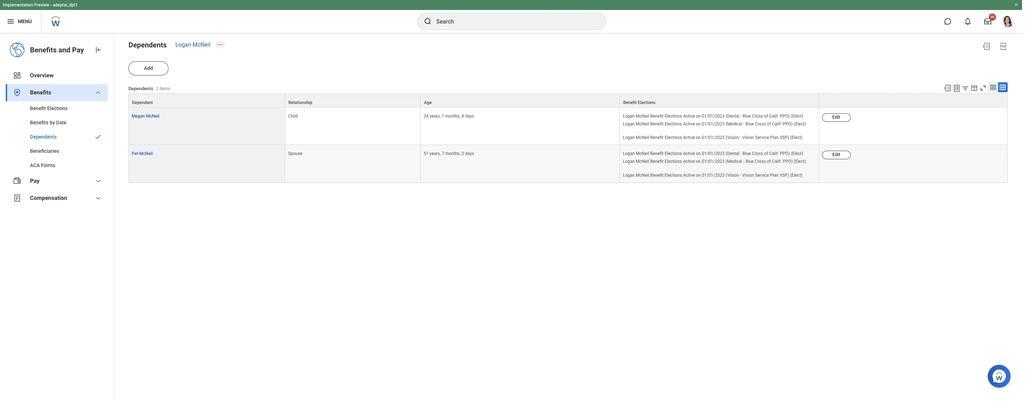 Task type: locate. For each thing, give the bounding box(es) containing it.
2 edit row from the top
[[129, 145, 1008, 183]]

benefits
[[30, 46, 57, 54], [30, 89, 51, 96], [30, 120, 48, 126]]

2 logan mcneil benefit elections active on 01/01/2023 (vision - vision service plan vsp) (elect) element from the top
[[623, 172, 803, 178]]

1 vertical spatial chevron down small image
[[94, 194, 102, 203]]

6 on from the top
[[696, 173, 701, 178]]

days right 0
[[465, 152, 474, 157]]

2 01/01/2023 from the top
[[702, 122, 725, 127]]

1 vertical spatial (dental
[[726, 152, 740, 157]]

export to excel image left export to worksheets image
[[944, 84, 952, 92]]

1 logan mcneil benefit elections active on 01/01/2023 (medical - blue cross of calif. ppo) (elect) element from the top
[[623, 120, 807, 127]]

days for 24 years, 1 months, 8 days
[[465, 114, 474, 119]]

0 horizontal spatial export to excel image
[[944, 84, 952, 92]]

logan
[[175, 41, 191, 48], [623, 114, 635, 119], [623, 122, 635, 127], [623, 135, 635, 140], [623, 152, 635, 157], [623, 159, 635, 164], [623, 173, 635, 178]]

benefits down overview
[[30, 89, 51, 96]]

01/01/2023
[[702, 114, 725, 119], [702, 122, 725, 127], [702, 135, 725, 140], [702, 152, 725, 157], [702, 159, 725, 164], [702, 173, 725, 178]]

dependent button
[[129, 94, 285, 108]]

2 edit from the top
[[833, 152, 841, 158]]

2 logan mcneil benefit elections active on 01/01/2023 (medical - blue cross of calif. ppo) (elect) from the top
[[623, 159, 807, 164]]

2
[[156, 87, 159, 92]]

1 vertical spatial (vision
[[726, 173, 740, 178]]

spouse element
[[288, 150, 303, 157]]

Search Workday  search field
[[437, 14, 592, 29]]

0 vertical spatial dependents
[[129, 41, 167, 49]]

2 on from the top
[[696, 122, 701, 127]]

benefits inside "dropdown button"
[[30, 89, 51, 96]]

2 logan mcneil benefit elections active on 01/01/2023 (dental - blue cross of calif. ppo) (elect) element from the top
[[623, 150, 804, 157]]

plan
[[771, 135, 779, 140], [771, 173, 779, 178]]

benefits by date
[[30, 120, 66, 126]]

benefits image
[[13, 89, 21, 97]]

1 vertical spatial pay
[[30, 178, 40, 185]]

elections for logan mcneil benefit elections active on 01/01/2023 (vision - vision service plan vsp) (elect) element for 51 years, 7 months, 0 days
[[665, 173, 683, 178]]

0 vertical spatial edit button
[[823, 114, 851, 122]]

0 vertical spatial logan mcneil benefit elections active on 01/01/2023 (medical - blue cross of calif. ppo) (elect) element
[[623, 120, 807, 127]]

2 months, from the top
[[446, 152, 461, 157]]

relationship
[[289, 100, 313, 105]]

on
[[696, 114, 701, 119], [696, 122, 701, 127], [696, 135, 701, 140], [696, 152, 701, 157], [696, 159, 701, 164], [696, 173, 701, 178]]

on for 24 years, 1 months, 8 days logan mcneil benefit elections active on 01/01/2023 (dental - blue cross of calif. ppo) (elect) element
[[696, 114, 701, 119]]

overview link
[[6, 67, 108, 84]]

dependents link
[[6, 130, 108, 144]]

0 vertical spatial (medical
[[726, 122, 743, 127]]

chevron down small image inside compensation dropdown button
[[94, 194, 102, 203]]

logan for logan mcneil benefit elections active on 01/01/2023 (medical - blue cross of calif. ppo) (elect) element for 24 years, 1 months, 8 days
[[623, 122, 635, 127]]

1 vertical spatial service
[[756, 173, 770, 178]]

ppo)
[[781, 114, 790, 119], [783, 122, 793, 127], [781, 152, 790, 157], [783, 159, 793, 164]]

cross
[[753, 114, 764, 119], [755, 122, 766, 127], [753, 152, 764, 157], [755, 159, 766, 164]]

days right "8"
[[465, 114, 474, 119]]

active
[[684, 114, 695, 119], [684, 122, 695, 127], [684, 135, 695, 140], [684, 152, 695, 157], [684, 159, 695, 164], [684, 173, 695, 178]]

0 horizontal spatial pay
[[30, 178, 40, 185]]

5 on from the top
[[696, 159, 701, 164]]

row
[[129, 94, 1008, 108]]

blue
[[743, 114, 752, 119], [746, 122, 754, 127], [743, 152, 752, 157], [746, 159, 754, 164]]

blue for logan mcneil benefit elections active on 01/01/2023 (medical - blue cross of calif. ppo) (elect) element for 24 years, 1 months, 8 days
[[746, 122, 754, 127]]

logan mcneil benefit elections active on 01/01/2023 (dental - blue cross of calif. ppo) (elect) element for 51 years, 7 months, 0 days
[[623, 150, 804, 157]]

blue for logan mcneil benefit elections active on 01/01/2023 (dental - blue cross of calif. ppo) (elect) element associated with 51 years, 7 months, 0 days
[[743, 152, 752, 157]]

benefits element
[[6, 101, 108, 173]]

pay down aca
[[30, 178, 40, 185]]

30 button
[[981, 14, 997, 29]]

0 vertical spatial logan mcneil benefit elections active on 01/01/2023 (dental - blue cross of calif. ppo) (elect)
[[623, 114, 804, 119]]

benefits left by
[[30, 120, 48, 126]]

logan mcneil benefit elections active on 01/01/2023 (medical - blue cross of calif. ppo) (elect) element
[[623, 120, 807, 127], [623, 158, 807, 164]]

elections for logan mcneil benefit elections active on 01/01/2023 (dental - blue cross of calif. ppo) (elect) element associated with 51 years, 7 months, 0 days
[[665, 152, 683, 157]]

days
[[465, 114, 474, 119], [465, 152, 474, 157]]

chevron down small image for benefits
[[94, 89, 102, 97]]

blue for 24 years, 1 months, 8 days logan mcneil benefit elections active on 01/01/2023 (dental - blue cross of calif. ppo) (elect) element
[[743, 114, 752, 119]]

mcneil for logan mcneil link
[[193, 41, 211, 48]]

1 (vision from the top
[[726, 135, 740, 140]]

vision for 24 years, 1 months, 8 days
[[743, 135, 755, 140]]

benefits button
[[6, 84, 108, 101]]

ppo) for logan mcneil benefit elections active on 01/01/2023 (medical - blue cross of calif. ppo) (elect) element related to 51 years, 7 months, 0 days
[[783, 159, 793, 164]]

cross for logan mcneil benefit elections active on 01/01/2023 (medical - blue cross of calif. ppo) (elect) element related to 51 years, 7 months, 0 days
[[755, 159, 766, 164]]

benefits for benefits
[[30, 89, 51, 96]]

1 logan mcneil benefit elections active on 01/01/2023 (dental - blue cross of calif. ppo) (elect) from the top
[[623, 114, 804, 119]]

0 vertical spatial logan mcneil benefit elections active on 01/01/2023 (medical - blue cross of calif. ppo) (elect)
[[623, 122, 807, 127]]

1 plan from the top
[[771, 135, 779, 140]]

adeptai_dpt1
[[53, 2, 78, 7]]

benefit elections for benefit elections popup button in the right of the page
[[624, 100, 656, 105]]

chevron down small image
[[94, 177, 102, 186]]

beneficiaries link
[[6, 144, 108, 159]]

edit
[[833, 115, 841, 120], [833, 152, 841, 158]]

dependent
[[132, 100, 153, 105]]

age button
[[421, 94, 620, 108]]

justify image
[[6, 17, 15, 26]]

3 on from the top
[[696, 135, 701, 140]]

0 vertical spatial years,
[[430, 114, 441, 119]]

click to view/edit grid preferences image
[[971, 84, 979, 92]]

logan mcneil benefit elections active on 01/01/2023 (vision - vision service plan vsp) (elect)
[[623, 135, 803, 140], [623, 173, 803, 178]]

calif.
[[770, 114, 779, 119], [773, 122, 782, 127], [770, 152, 779, 157], [773, 159, 782, 164]]

chevron down small image inside benefits "dropdown button"
[[94, 89, 102, 97]]

logan for logan mcneil benefit elections active on 01/01/2023 (vision - vision service plan vsp) (elect) element corresponding to 24 years, 1 months, 8 days
[[623, 135, 635, 140]]

menu
[[18, 18, 32, 24]]

(vision for 24 years, 1 months, 8 days
[[726, 135, 740, 140]]

logan mcneil benefit elections active on 01/01/2023 (vision - vision service plan vsp) (elect) for 51 years, 7 months, 0 days
[[623, 173, 803, 178]]

dependents inside benefits element
[[30, 134, 57, 140]]

logan mcneil benefit elections active on 01/01/2023 (vision - vision service plan vsp) (elect) for 24 years, 1 months, 8 days
[[623, 135, 803, 140]]

1 vertical spatial months,
[[446, 152, 461, 157]]

benefit elections inside popup button
[[624, 100, 656, 105]]

logan for logan mcneil benefit elections active on 01/01/2023 (dental - blue cross of calif. ppo) (elect) element associated with 51 years, 7 months, 0 days
[[623, 152, 635, 157]]

2 days from the top
[[465, 152, 474, 157]]

01/01/2023 for logan mcneil benefit elections active on 01/01/2023 (medical - blue cross of calif. ppo) (elect) element related to 51 years, 7 months, 0 days
[[702, 159, 725, 164]]

1 horizontal spatial benefit elections
[[624, 100, 656, 105]]

benefit
[[624, 100, 637, 105], [30, 106, 46, 111], [651, 114, 664, 119], [651, 122, 664, 127], [651, 135, 664, 140], [651, 152, 664, 157], [651, 159, 664, 164], [651, 173, 664, 178]]

compensation
[[30, 195, 67, 202]]

1 logan mcneil benefit elections active on 01/01/2023 (vision - vision service plan vsp) (elect) from the top
[[623, 135, 803, 140]]

row containing dependent
[[129, 94, 1008, 108]]

logan for logan mcneil benefit elections active on 01/01/2023 (vision - vision service plan vsp) (elect) element for 51 years, 7 months, 0 days
[[623, 173, 635, 178]]

pay
[[72, 46, 84, 54], [30, 178, 40, 185]]

7
[[442, 152, 444, 157]]

navigation pane region
[[0, 33, 114, 400]]

1 benefits from the top
[[30, 46, 57, 54]]

2 edit button from the top
[[823, 151, 851, 160]]

logan for logan mcneil link
[[175, 41, 191, 48]]

3 benefits from the top
[[30, 120, 48, 126]]

1 logan mcneil benefit elections active on 01/01/2023 (medical - blue cross of calif. ppo) (elect) from the top
[[623, 122, 807, 127]]

logan mcneil benefit elections active on 01/01/2023 (vision - vision service plan vsp) (elect) element for 51 years, 7 months, 0 days
[[623, 172, 803, 178]]

1 vertical spatial export to excel image
[[944, 84, 952, 92]]

dependents up the dependent
[[129, 86, 153, 92]]

1 active from the top
[[684, 114, 695, 119]]

30
[[991, 15, 995, 19]]

1 logan mcneil benefit elections active on 01/01/2023 (dental - blue cross of calif. ppo) (elect) element from the top
[[623, 113, 804, 119]]

logan mcneil benefit elections active on 01/01/2023 (medical - blue cross of calif. ppo) (elect) for 24 years, 1 months, 8 days
[[623, 122, 807, 127]]

active for 24 years, 1 months, 8 days logan mcneil benefit elections active on 01/01/2023 (dental - blue cross of calif. ppo) (elect) element
[[684, 114, 695, 119]]

dependents
[[129, 41, 167, 49], [129, 86, 153, 92], [30, 134, 57, 140]]

0 vertical spatial chevron down small image
[[94, 89, 102, 97]]

0 vertical spatial vsp)
[[780, 135, 790, 140]]

2 chevron down small image from the top
[[94, 194, 102, 203]]

and
[[58, 46, 70, 54]]

plan for 24 years, 1 months, 8 days
[[771, 135, 779, 140]]

on for logan mcneil benefit elections active on 01/01/2023 (medical - blue cross of calif. ppo) (elect) element for 24 years, 1 months, 8 days
[[696, 122, 701, 127]]

date
[[56, 120, 66, 126]]

0 vertical spatial logan mcneil benefit elections active on 01/01/2023 (dental - blue cross of calif. ppo) (elect) element
[[623, 113, 804, 119]]

active for logan mcneil benefit elections active on 01/01/2023 (medical - blue cross of calif. ppo) (elect) element related to 51 years, 7 months, 0 days
[[684, 159, 695, 164]]

1 years, from the top
[[430, 114, 441, 119]]

plan for 51 years, 7 months, 0 days
[[771, 173, 779, 178]]

1 vertical spatial days
[[465, 152, 474, 157]]

pat mcneil link
[[132, 150, 153, 157]]

export to excel image
[[983, 42, 991, 51], [944, 84, 952, 92]]

pay button
[[6, 173, 108, 190]]

months, for 0
[[446, 152, 461, 157]]

2 years, from the top
[[430, 152, 441, 157]]

logan mcneil link
[[175, 41, 211, 48]]

1 vsp) from the top
[[780, 135, 790, 140]]

of for logan mcneil benefit elections active on 01/01/2023 (dental - blue cross of calif. ppo) (elect) element associated with 51 years, 7 months, 0 days
[[765, 152, 769, 157]]

notifications large image
[[965, 18, 972, 25]]

export to excel image for view printable version (pdf) image
[[983, 42, 991, 51]]

24 years, 1 months, 8 days
[[424, 114, 474, 119]]

service
[[756, 135, 770, 140], [756, 173, 770, 178]]

fullscreen image
[[980, 84, 988, 92]]

logan mcneil benefit elections active on 01/01/2023 (dental - blue cross of calif. ppo) (elect) element
[[623, 113, 804, 119], [623, 150, 804, 157]]

1 vertical spatial benefit elections
[[30, 106, 68, 111]]

cross for logan mcneil benefit elections active on 01/01/2023 (medical - blue cross of calif. ppo) (elect) element for 24 years, 1 months, 8 days
[[755, 122, 766, 127]]

0 vertical spatial export to excel image
[[983, 42, 991, 51]]

(elect) for logan mcneil benefit elections active on 01/01/2023 (medical - blue cross of calif. ppo) (elect) element related to 51 years, 7 months, 0 days
[[794, 159, 807, 164]]

logan mcneil benefit elections active on 01/01/2023 (dental - blue cross of calif. ppo) (elect) for 51 years, 7 months, 0 days
[[623, 152, 804, 157]]

- inside menu banner
[[50, 2, 52, 7]]

0 vertical spatial pay
[[72, 46, 84, 54]]

edit row
[[129, 108, 1008, 145], [129, 145, 1008, 183]]

1 vertical spatial edit button
[[823, 151, 851, 160]]

4 on from the top
[[696, 152, 701, 157]]

elections inside popup button
[[638, 100, 656, 105]]

2 logan mcneil benefit elections active on 01/01/2023 (medical - blue cross of calif. ppo) (elect) element from the top
[[623, 158, 807, 164]]

elections
[[638, 100, 656, 105], [47, 106, 68, 111], [665, 114, 683, 119], [665, 122, 683, 127], [665, 135, 683, 140], [665, 152, 683, 157], [665, 159, 683, 164], [665, 173, 683, 178]]

forms
[[41, 163, 55, 169]]

1 service from the top
[[756, 135, 770, 140]]

active for logan mcneil benefit elections active on 01/01/2023 (medical - blue cross of calif. ppo) (elect) element for 24 years, 1 months, 8 days
[[684, 122, 695, 127]]

logan mcneil benefit elections active on 01/01/2023 (dental - blue cross of calif. ppo) (elect)
[[623, 114, 804, 119], [623, 152, 804, 157]]

1 (medical from the top
[[726, 122, 743, 127]]

of for logan mcneil benefit elections active on 01/01/2023 (medical - blue cross of calif. ppo) (elect) element related to 51 years, 7 months, 0 days
[[768, 159, 771, 164]]

relationship button
[[285, 94, 421, 108]]

chevron down small image
[[94, 89, 102, 97], [94, 194, 102, 203]]

child
[[288, 114, 298, 119]]

5 01/01/2023 from the top
[[702, 159, 725, 164]]

1 months, from the top
[[446, 114, 461, 119]]

1 vertical spatial vsp)
[[780, 173, 790, 178]]

benefit elections inside benefits element
[[30, 106, 68, 111]]

years,
[[430, 114, 441, 119], [430, 152, 441, 157]]

0 vertical spatial plan
[[771, 135, 779, 140]]

1 vertical spatial plan
[[771, 173, 779, 178]]

1 horizontal spatial export to excel image
[[983, 42, 991, 51]]

2 (vision from the top
[[726, 173, 740, 178]]

logan mcneil benefit elections active on 01/01/2023 (medical - blue cross of calif. ppo) (elect)
[[623, 122, 807, 127], [623, 159, 807, 164]]

0 vertical spatial days
[[465, 114, 474, 119]]

2 plan from the top
[[771, 173, 779, 178]]

vsp) for 51 years, 7 months, 0 days
[[780, 173, 790, 178]]

service for 51 years, 7 months, 0 days
[[756, 173, 770, 178]]

logan mcneil
[[175, 41, 211, 48]]

benefit for logan mcneil benefit elections active on 01/01/2023 (medical - blue cross of calif. ppo) (elect) element related to 51 years, 7 months, 0 days
[[651, 159, 664, 164]]

2 active from the top
[[684, 122, 695, 127]]

months,
[[446, 114, 461, 119], [446, 152, 461, 157]]

1 vertical spatial benefits
[[30, 89, 51, 96]]

1 vision from the top
[[743, 135, 755, 140]]

2 items selected list from the top
[[623, 150, 817, 178]]

logan mcneil benefit elections active on 01/01/2023 (vision - vision service plan vsp) (elect) element
[[623, 134, 803, 140], [623, 172, 803, 178]]

benefit elections
[[624, 100, 656, 105], [30, 106, 68, 111]]

document alt image
[[13, 194, 21, 203]]

2 (dental from the top
[[726, 152, 740, 157]]

child element
[[288, 113, 298, 119]]

0 vertical spatial logan mcneil benefit elections active on 01/01/2023 (vision - vision service plan vsp) (elect) element
[[623, 134, 803, 140]]

0 vertical spatial service
[[756, 135, 770, 140]]

0 horizontal spatial benefit elections
[[30, 106, 68, 111]]

1 vertical spatial logan mcneil benefit elections active on 01/01/2023 (medical - blue cross of calif. ppo) (elect) element
[[623, 158, 807, 164]]

1 vertical spatial vision
[[743, 173, 755, 178]]

vsp)
[[780, 135, 790, 140], [780, 173, 790, 178]]

items selected list
[[623, 113, 817, 141], [623, 150, 817, 178]]

3 active from the top
[[684, 135, 695, 140]]

edit button
[[823, 114, 851, 122], [823, 151, 851, 160]]

0 vertical spatial vision
[[743, 135, 755, 140]]

(medical for 51 years, 7 months, 0 days
[[726, 159, 743, 164]]

0 vertical spatial benefit elections
[[624, 100, 656, 105]]

benefit inside popup button
[[624, 100, 637, 105]]

4 active from the top
[[684, 152, 695, 157]]

1 logan mcneil benefit elections active on 01/01/2023 (vision - vision service plan vsp) (elect) element from the top
[[623, 134, 803, 140]]

(vision
[[726, 135, 740, 140], [726, 173, 740, 178]]

(elect) for logan mcneil benefit elections active on 01/01/2023 (dental - blue cross of calif. ppo) (elect) element associated with 51 years, 7 months, 0 days
[[791, 152, 804, 157]]

(elect)
[[791, 114, 804, 119], [794, 122, 807, 127], [791, 135, 803, 140], [791, 152, 804, 157], [794, 159, 807, 164], [791, 173, 803, 178]]

benefits left and
[[30, 46, 57, 54]]

1 vertical spatial logan mcneil benefit elections active on 01/01/2023 (dental - blue cross of calif. ppo) (elect) element
[[623, 150, 804, 157]]

2 vision from the top
[[743, 173, 755, 178]]

0 vertical spatial (vision
[[726, 135, 740, 140]]

toolbar
[[941, 82, 1008, 94]]

months, left "8"
[[446, 114, 461, 119]]

0 vertical spatial months,
[[446, 114, 461, 119]]

(dental for 24 years, 1 months, 8 days
[[726, 114, 740, 119]]

-
[[50, 2, 52, 7], [741, 114, 742, 119], [744, 122, 745, 127], [741, 135, 742, 140], [741, 152, 742, 157], [744, 159, 745, 164], [741, 173, 742, 178]]

(elect) for 24 years, 1 months, 8 days logan mcneil benefit elections active on 01/01/2023 (dental - blue cross of calif. ppo) (elect) element
[[791, 114, 804, 119]]

1 01/01/2023 from the top
[[702, 114, 725, 119]]

items selected list for 51 years, 7 months, 0 days
[[623, 150, 817, 178]]

1 vertical spatial logan mcneil benefit elections active on 01/01/2023 (dental - blue cross of calif. ppo) (elect)
[[623, 152, 804, 157]]

1 (dental from the top
[[726, 114, 740, 119]]

0 vertical spatial (dental
[[726, 114, 740, 119]]

1 days from the top
[[465, 114, 474, 119]]

0 vertical spatial items selected list
[[623, 113, 817, 141]]

0 vertical spatial edit
[[833, 115, 841, 120]]

1 items selected list from the top
[[623, 113, 817, 141]]

01/01/2023 for logan mcneil benefit elections active on 01/01/2023 (medical - blue cross of calif. ppo) (elect) element for 24 years, 1 months, 8 days
[[702, 122, 725, 127]]

megan mcneil link
[[132, 113, 160, 119]]

years, left 1
[[430, 114, 441, 119]]

6 01/01/2023 from the top
[[702, 173, 725, 178]]

export to worksheets image
[[953, 84, 962, 93]]

dependents up "beneficiaries"
[[30, 134, 57, 140]]

1 vertical spatial logan mcneil benefit elections active on 01/01/2023 (vision - vision service plan vsp) (elect)
[[623, 173, 803, 178]]

(dental
[[726, 114, 740, 119], [726, 152, 740, 157]]

1 vertical spatial (medical
[[726, 159, 743, 164]]

1 vertical spatial items selected list
[[623, 150, 817, 178]]

table image
[[990, 84, 997, 91]]

benefits for benefits by date
[[30, 120, 48, 126]]

2 (medical from the top
[[726, 159, 743, 164]]

benefit for logan mcneil benefit elections active on 01/01/2023 (dental - blue cross of calif. ppo) (elect) element associated with 51 years, 7 months, 0 days
[[651, 152, 664, 157]]

1 on from the top
[[696, 114, 701, 119]]

mcneil
[[193, 41, 211, 48], [146, 114, 160, 119], [636, 114, 650, 119], [636, 122, 650, 127], [636, 135, 650, 140], [139, 152, 153, 157], [636, 152, 650, 157], [636, 159, 650, 164], [636, 173, 650, 178]]

active for logan mcneil benefit elections active on 01/01/2023 (dental - blue cross of calif. ppo) (elect) element associated with 51 years, 7 months, 0 days
[[684, 152, 695, 157]]

logan mcneil benefit elections active on 01/01/2023 (dental - blue cross of calif. ppo) (elect) element for 24 years, 1 months, 8 days
[[623, 113, 804, 119]]

of
[[765, 114, 769, 119], [768, 122, 771, 127], [765, 152, 769, 157], [768, 159, 771, 164]]

items selected list for 24 years, 1 months, 8 days
[[623, 113, 817, 141]]

years, left the '7'
[[430, 152, 441, 157]]

vision
[[743, 135, 755, 140], [743, 173, 755, 178]]

check image
[[94, 134, 102, 141]]

calif. for logan mcneil benefit elections active on 01/01/2023 (medical - blue cross of calif. ppo) (elect) element for 24 years, 1 months, 8 days
[[773, 122, 782, 127]]

2 vertical spatial dependents
[[30, 134, 57, 140]]

profile logan mcneil image
[[1003, 16, 1014, 29]]

2 benefits from the top
[[30, 89, 51, 96]]

export to excel image left view printable version (pdf) image
[[983, 42, 991, 51]]

1 vertical spatial logan mcneil benefit elections active on 01/01/2023 (vision - vision service plan vsp) (elect) element
[[623, 172, 803, 178]]

6 active from the top
[[684, 173, 695, 178]]

implementation
[[3, 2, 33, 7]]

2 logan mcneil benefit elections active on 01/01/2023 (vision - vision service plan vsp) (elect) from the top
[[623, 173, 803, 178]]

dependents up add
[[129, 41, 167, 49]]

5 active from the top
[[684, 159, 695, 164]]

3 01/01/2023 from the top
[[702, 135, 725, 140]]

2 service from the top
[[756, 173, 770, 178]]

pay right and
[[72, 46, 84, 54]]

1 edit button from the top
[[823, 114, 851, 122]]

2 logan mcneil benefit elections active on 01/01/2023 (dental - blue cross of calif. ppo) (elect) from the top
[[623, 152, 804, 157]]

1 vertical spatial years,
[[430, 152, 441, 157]]

vision for 51 years, 7 months, 0 days
[[743, 173, 755, 178]]

months, right the '7'
[[446, 152, 461, 157]]

0 vertical spatial logan mcneil benefit elections active on 01/01/2023 (vision - vision service plan vsp) (elect)
[[623, 135, 803, 140]]

4 01/01/2023 from the top
[[702, 152, 725, 157]]

megan
[[132, 114, 145, 119]]

1 chevron down small image from the top
[[94, 89, 102, 97]]

2 vertical spatial benefits
[[30, 120, 48, 126]]

1 vertical spatial logan mcneil benefit elections active on 01/01/2023 (medical - blue cross of calif. ppo) (elect)
[[623, 159, 807, 164]]

menu button
[[0, 10, 41, 33]]

select to filter grid data image
[[962, 85, 970, 92]]

2 vsp) from the top
[[780, 173, 790, 178]]

1 horizontal spatial pay
[[72, 46, 84, 54]]

benefit elections button
[[620, 94, 819, 108]]

elections inside benefits element
[[47, 106, 68, 111]]

mcneil for megan mcneil link
[[146, 114, 160, 119]]

years, for 51
[[430, 152, 441, 157]]

vsp) for 24 years, 1 months, 8 days
[[780, 135, 790, 140]]

0 vertical spatial benefits
[[30, 46, 57, 54]]

(medical
[[726, 122, 743, 127], [726, 159, 743, 164]]

1 vertical spatial edit
[[833, 152, 841, 158]]



Task type: describe. For each thing, give the bounding box(es) containing it.
expand table image
[[1000, 84, 1007, 91]]

logan mcneil benefit elections active on 01/01/2023 (vision - vision service plan vsp) (elect) element for 24 years, 1 months, 8 days
[[623, 134, 803, 140]]

calif. for 24 years, 1 months, 8 days logan mcneil benefit elections active on 01/01/2023 (dental - blue cross of calif. ppo) (elect) element
[[770, 114, 779, 119]]

cross for logan mcneil benefit elections active on 01/01/2023 (dental - blue cross of calif. ppo) (elect) element associated with 51 years, 7 months, 0 days
[[753, 152, 764, 157]]

implementation preview -   adeptai_dpt1
[[3, 2, 78, 7]]

benefit elections for benefit elections link
[[30, 106, 68, 111]]

1 edit from the top
[[833, 115, 841, 120]]

dependents 2 items
[[129, 86, 170, 92]]

aca forms link
[[6, 159, 108, 173]]

ppo) for 24 years, 1 months, 8 days logan mcneil benefit elections active on 01/01/2023 (dental - blue cross of calif. ppo) (elect) element
[[781, 114, 790, 119]]

benefits and pay
[[30, 46, 84, 54]]

benefits and pay element
[[30, 45, 88, 55]]

view printable version (pdf) image
[[1000, 42, 1008, 51]]

logan for 24 years, 1 months, 8 days logan mcneil benefit elections active on 01/01/2023 (dental - blue cross of calif. ppo) (elect) element
[[623, 114, 635, 119]]

active for logan mcneil benefit elections active on 01/01/2023 (vision - vision service plan vsp) (elect) element for 51 years, 7 months, 0 days
[[684, 173, 695, 178]]

51 years, 7 months, 0 days
[[424, 152, 474, 157]]

1 vertical spatial dependents
[[129, 86, 153, 92]]

benefit inside navigation pane 'region'
[[30, 106, 46, 111]]

of for logan mcneil benefit elections active on 01/01/2023 (medical - blue cross of calif. ppo) (elect) element for 24 years, 1 months, 8 days
[[768, 122, 771, 127]]

8
[[462, 114, 464, 119]]

logan mcneil benefit elections active on 01/01/2023 (medical - blue cross of calif. ppo) (elect) element for 24 years, 1 months, 8 days
[[623, 120, 807, 127]]

spouse
[[288, 152, 303, 157]]

51
[[424, 152, 429, 157]]

(dental for 51 years, 7 months, 0 days
[[726, 152, 740, 157]]

01/01/2023 for logan mcneil benefit elections active on 01/01/2023 (dental - blue cross of calif. ppo) (elect) element associated with 51 years, 7 months, 0 days
[[702, 152, 725, 157]]

benefit for logan mcneil benefit elections active on 01/01/2023 (vision - vision service plan vsp) (elect) element corresponding to 24 years, 1 months, 8 days
[[651, 135, 664, 140]]

mcneil for 24 years, 1 months, 8 days logan mcneil benefit elections active on 01/01/2023 (dental - blue cross of calif. ppo) (elect) element
[[636, 114, 650, 119]]

beneficiaries
[[30, 149, 59, 154]]

logan mcneil benefit elections active on 01/01/2023 (medical - blue cross of calif. ppo) (elect) element for 51 years, 7 months, 0 days
[[623, 158, 807, 164]]

years, for 24
[[430, 114, 441, 119]]

pay inside dropdown button
[[30, 178, 40, 185]]

ppo) for logan mcneil benefit elections active on 01/01/2023 (dental - blue cross of calif. ppo) (elect) element associated with 51 years, 7 months, 0 days
[[781, 152, 790, 157]]

inbox large image
[[985, 18, 992, 25]]

ppo) for logan mcneil benefit elections active on 01/01/2023 (medical - blue cross of calif. ppo) (elect) element for 24 years, 1 months, 8 days
[[783, 122, 793, 127]]

transformation import image
[[94, 46, 102, 54]]

overview
[[30, 72, 54, 79]]

calif. for logan mcneil benefit elections active on 01/01/2023 (medical - blue cross of calif. ppo) (elect) element related to 51 years, 7 months, 0 days
[[773, 159, 782, 164]]

days for 51 years, 7 months, 0 days
[[465, 152, 474, 157]]

cross for 24 years, 1 months, 8 days logan mcneil benefit elections active on 01/01/2023 (dental - blue cross of calif. ppo) (elect) element
[[753, 114, 764, 119]]

(elect) for logan mcneil benefit elections active on 01/01/2023 (medical - blue cross of calif. ppo) (elect) element for 24 years, 1 months, 8 days
[[794, 122, 807, 127]]

elections for logan mcneil benefit elections active on 01/01/2023 (medical - blue cross of calif. ppo) (elect) element for 24 years, 1 months, 8 days
[[665, 122, 683, 127]]

close environment banner image
[[1015, 2, 1019, 7]]

chevron down small image for compensation
[[94, 194, 102, 203]]

1
[[442, 114, 444, 119]]

benefits by date link
[[6, 116, 108, 130]]

search image
[[424, 17, 432, 26]]

add
[[144, 65, 153, 71]]

benefit for logan mcneil benefit elections active on 01/01/2023 (vision - vision service plan vsp) (elect) element for 51 years, 7 months, 0 days
[[651, 173, 664, 178]]

on for logan mcneil benefit elections active on 01/01/2023 (vision - vision service plan vsp) (elect) element corresponding to 24 years, 1 months, 8 days
[[696, 135, 701, 140]]

mcneil for logan mcneil benefit elections active on 01/01/2023 (medical - blue cross of calif. ppo) (elect) element related to 51 years, 7 months, 0 days
[[636, 159, 650, 164]]

24
[[424, 114, 429, 119]]

on for logan mcneil benefit elections active on 01/01/2023 (vision - vision service plan vsp) (elect) element for 51 years, 7 months, 0 days
[[696, 173, 701, 178]]

logan for logan mcneil benefit elections active on 01/01/2023 (medical - blue cross of calif. ppo) (elect) element related to 51 years, 7 months, 0 days
[[623, 159, 635, 164]]

01/01/2023 for 24 years, 1 months, 8 days logan mcneil benefit elections active on 01/01/2023 (dental - blue cross of calif. ppo) (elect) element
[[702, 114, 725, 119]]

0
[[462, 152, 464, 157]]

add button
[[129, 61, 169, 76]]

mcneil for logan mcneil benefit elections active on 01/01/2023 (dental - blue cross of calif. ppo) (elect) element associated with 51 years, 7 months, 0 days
[[636, 152, 650, 157]]

by
[[50, 120, 55, 126]]

active for logan mcneil benefit elections active on 01/01/2023 (vision - vision service plan vsp) (elect) element corresponding to 24 years, 1 months, 8 days
[[684, 135, 695, 140]]

calif. for logan mcneil benefit elections active on 01/01/2023 (dental - blue cross of calif. ppo) (elect) element associated with 51 years, 7 months, 0 days
[[770, 152, 779, 157]]

of for 24 years, 1 months, 8 days logan mcneil benefit elections active on 01/01/2023 (dental - blue cross of calif. ppo) (elect) element
[[765, 114, 769, 119]]

pat mcneil
[[132, 152, 153, 157]]

mcneil for logan mcneil benefit elections active on 01/01/2023 (vision - vision service plan vsp) (elect) element corresponding to 24 years, 1 months, 8 days
[[636, 135, 650, 140]]

dashboard image
[[13, 71, 21, 80]]

age
[[424, 100, 432, 105]]

01/01/2023 for logan mcneil benefit elections active on 01/01/2023 (vision - vision service plan vsp) (elect) element corresponding to 24 years, 1 months, 8 days
[[702, 135, 725, 140]]

logan mcneil benefit elections active on 01/01/2023 (medical - blue cross of calif. ppo) (elect) for 51 years, 7 months, 0 days
[[623, 159, 807, 164]]

on for logan mcneil benefit elections active on 01/01/2023 (dental - blue cross of calif. ppo) (elect) element associated with 51 years, 7 months, 0 days
[[696, 152, 701, 157]]

1 edit row from the top
[[129, 108, 1008, 145]]

(medical for 24 years, 1 months, 8 days
[[726, 122, 743, 127]]

on for logan mcneil benefit elections active on 01/01/2023 (medical - blue cross of calif. ppo) (elect) element related to 51 years, 7 months, 0 days
[[696, 159, 701, 164]]

compensation button
[[6, 190, 108, 207]]

benefit for 24 years, 1 months, 8 days logan mcneil benefit elections active on 01/01/2023 (dental - blue cross of calif. ppo) (elect) element
[[651, 114, 664, 119]]

aca forms
[[30, 163, 55, 169]]

service for 24 years, 1 months, 8 days
[[756, 135, 770, 140]]

months, for 8
[[446, 114, 461, 119]]

megan mcneil
[[132, 114, 160, 119]]

mcneil for logan mcneil benefit elections active on 01/01/2023 (medical - blue cross of calif. ppo) (elect) element for 24 years, 1 months, 8 days
[[636, 122, 650, 127]]

preview
[[34, 2, 49, 7]]

logan mcneil benefit elections active on 01/01/2023 (dental - blue cross of calif. ppo) (elect) for 24 years, 1 months, 8 days
[[623, 114, 804, 119]]

items
[[160, 87, 170, 92]]

elections for logan mcneil benefit elections active on 01/01/2023 (vision - vision service plan vsp) (elect) element corresponding to 24 years, 1 months, 8 days
[[665, 135, 683, 140]]

01/01/2023 for logan mcneil benefit elections active on 01/01/2023 (vision - vision service plan vsp) (elect) element for 51 years, 7 months, 0 days
[[702, 173, 725, 178]]

export to excel image for export to worksheets image
[[944, 84, 952, 92]]

blue for logan mcneil benefit elections active on 01/01/2023 (medical - blue cross of calif. ppo) (elect) element related to 51 years, 7 months, 0 days
[[746, 159, 754, 164]]

task pay image
[[13, 177, 21, 186]]

elections for logan mcneil benefit elections active on 01/01/2023 (medical - blue cross of calif. ppo) (elect) element related to 51 years, 7 months, 0 days
[[665, 159, 683, 164]]

aca
[[30, 163, 40, 169]]

(vision for 51 years, 7 months, 0 days
[[726, 173, 740, 178]]

menu banner
[[0, 0, 1023, 33]]

mcneil for pat mcneil link
[[139, 152, 153, 157]]

benefit for logan mcneil benefit elections active on 01/01/2023 (medical - blue cross of calif. ppo) (elect) element for 24 years, 1 months, 8 days
[[651, 122, 664, 127]]

elections for 24 years, 1 months, 8 days logan mcneil benefit elections active on 01/01/2023 (dental - blue cross of calif. ppo) (elect) element
[[665, 114, 683, 119]]

benefit elections link
[[6, 101, 108, 116]]

mcneil for logan mcneil benefit elections active on 01/01/2023 (vision - vision service plan vsp) (elect) element for 51 years, 7 months, 0 days
[[636, 173, 650, 178]]

benefits for benefits and pay
[[30, 46, 57, 54]]

pat
[[132, 152, 138, 157]]



Task type: vqa. For each thing, say whether or not it's contained in the screenshot.
2nd Service from the bottom
yes



